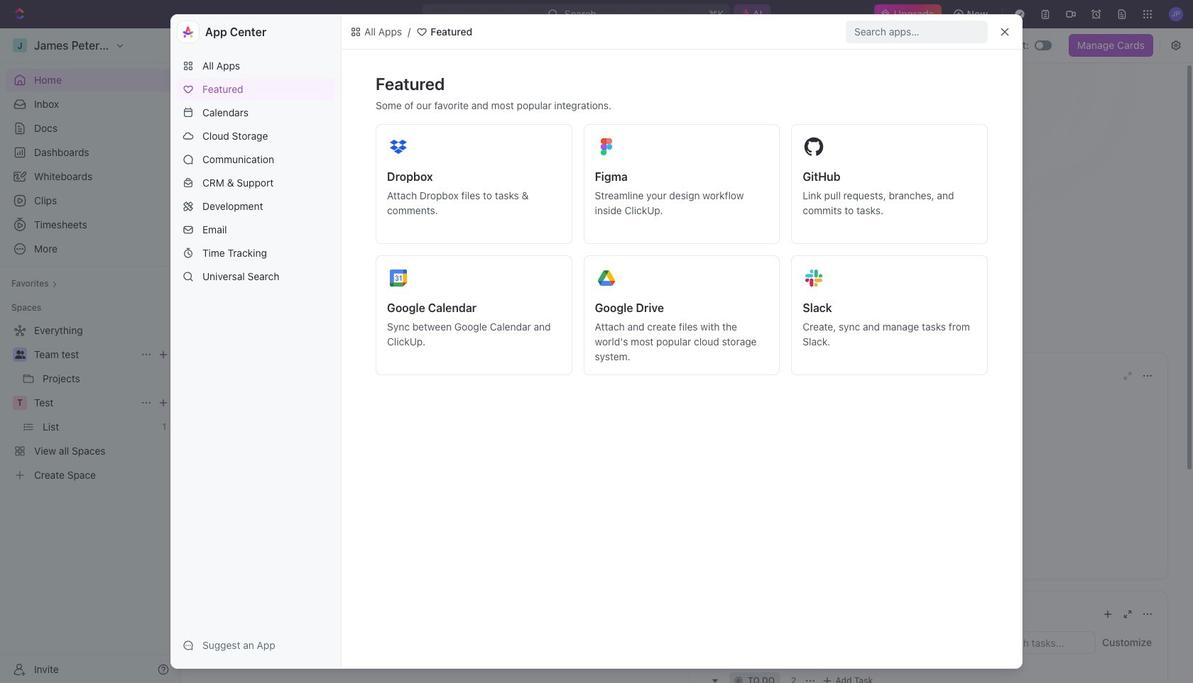 Task type: describe. For each thing, give the bounding box(es) containing it.
Search apps… field
[[854, 23, 982, 40]]

test, , element
[[13, 396, 27, 411]]

sidebar navigation
[[0, 28, 181, 684]]

tree inside sidebar navigation
[[6, 320, 175, 487]]

Search tasks... text field
[[989, 633, 1095, 654]]



Task type: vqa. For each thing, say whether or not it's contained in the screenshot.
"Search tasks..." text box
yes



Task type: locate. For each thing, give the bounding box(es) containing it.
tree
[[6, 320, 175, 487]]

dialog
[[170, 14, 1023, 670]]

bikse image
[[350, 26, 362, 38]]

bikse image
[[416, 26, 428, 38]]

user group image
[[15, 351, 25, 359]]

user group image
[[216, 155, 227, 164]]



